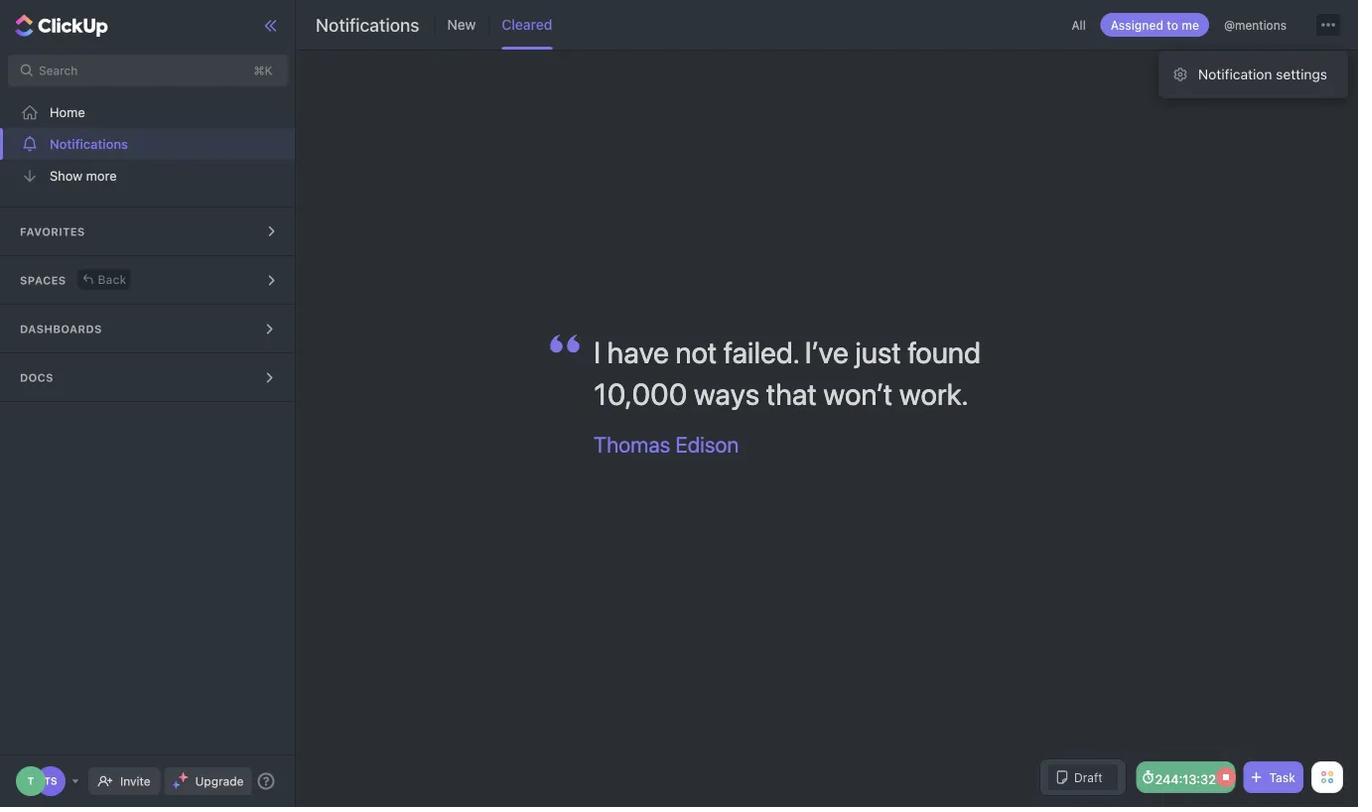 Task type: locate. For each thing, give the bounding box(es) containing it.
just
[[855, 335, 902, 370]]

0 vertical spatial notifications
[[316, 14, 420, 35]]

home
[[50, 105, 85, 120]]

upgrade
[[195, 775, 244, 789]]

⌘k
[[254, 64, 273, 77]]

10,000
[[594, 376, 688, 412]]

search
[[39, 64, 78, 77]]

all
[[1072, 18, 1086, 32]]

notifications
[[316, 14, 420, 35], [50, 137, 128, 151]]

failed.
[[724, 335, 799, 370]]

notifications left new
[[316, 14, 420, 35]]

1 horizontal spatial notifications
[[316, 14, 420, 35]]

0 horizontal spatial notifications
[[50, 137, 128, 151]]

new
[[447, 16, 476, 33]]

i have not failed. i've just found 10,000 ways that won't work.
[[594, 335, 981, 412]]

have
[[608, 335, 669, 370]]

docs
[[20, 371, 53, 384]]

that
[[767, 376, 817, 412]]

invite
[[120, 775, 151, 789]]

@mentions
[[1225, 18, 1287, 32]]

sidebar navigation
[[0, 0, 296, 808]]

edison
[[676, 431, 739, 457]]

assigned
[[1111, 18, 1164, 32]]

notifications up show more
[[50, 137, 128, 151]]

244:13:32
[[1156, 772, 1217, 787]]

1 vertical spatial notifications
[[50, 137, 128, 151]]

thomas edison
[[594, 431, 739, 457]]

i've
[[805, 335, 849, 370]]

dashboards
[[20, 323, 102, 336]]



Task type: describe. For each thing, give the bounding box(es) containing it.
cleared
[[502, 16, 553, 33]]

work.
[[900, 376, 969, 412]]

show
[[50, 168, 83, 183]]

more
[[86, 168, 117, 183]]

notification
[[1199, 66, 1273, 82]]

to
[[1167, 18, 1179, 32]]

show more
[[50, 168, 117, 183]]

back link
[[78, 270, 130, 290]]

settings
[[1277, 66, 1328, 82]]

notification settings
[[1199, 66, 1328, 82]]

back
[[98, 273, 127, 287]]

ways
[[694, 376, 760, 412]]

notifications inside "notifications" "link"
[[50, 137, 128, 151]]

favorites
[[20, 225, 85, 238]]

task
[[1270, 771, 1296, 785]]

won't
[[824, 376, 893, 412]]

found
[[908, 335, 981, 370]]

thomas
[[594, 431, 671, 457]]

not
[[676, 335, 717, 370]]

me
[[1182, 18, 1200, 32]]

notification settings button
[[1167, 59, 1341, 90]]

assigned to me
[[1111, 18, 1200, 32]]

notifications link
[[0, 128, 296, 160]]

home link
[[0, 96, 296, 128]]

favorites button
[[0, 208, 296, 255]]

i
[[594, 335, 601, 370]]

upgrade link
[[164, 768, 252, 796]]



Task type: vqa. For each thing, say whether or not it's contained in the screenshot.
the not
yes



